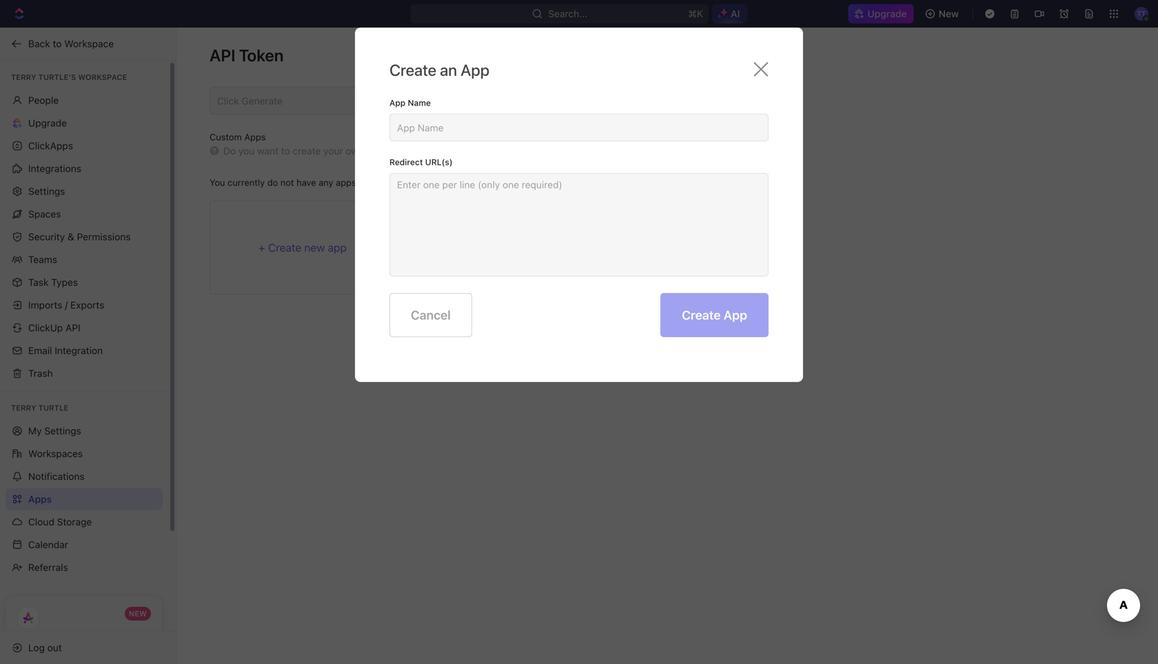 Task type: vqa. For each thing, say whether or not it's contained in the screenshot.
invite user icon at left bottom
no



Task type: describe. For each thing, give the bounding box(es) containing it.
app
[[328, 241, 347, 254]]

exports
[[70, 299, 104, 311]]

1 horizontal spatial api
[[210, 46, 236, 65]]

1 vertical spatial apps
[[28, 494, 52, 505]]

url(s)
[[425, 157, 453, 167]]

+
[[259, 241, 265, 254]]

back
[[28, 38, 50, 49]]

clickapps
[[28, 140, 73, 151]]

workspaces
[[28, 448, 83, 459]]

create for create an app
[[390, 61, 437, 79]]

settings link
[[6, 180, 163, 202]]

email integration
[[28, 345, 103, 356]]

1 vertical spatial api
[[66, 322, 80, 333]]

redirect
[[390, 157, 423, 167]]

email
[[28, 345, 52, 356]]

0 vertical spatial settings
[[28, 186, 65, 197]]

security
[[28, 231, 65, 242]]

security & permissions link
[[6, 226, 163, 248]]

your
[[324, 145, 343, 157]]

1 vertical spatial settings
[[44, 425, 81, 437]]

1 vertical spatial app
[[390, 98, 406, 108]]

log out button
[[6, 637, 164, 659]]

trash
[[28, 368, 53, 379]]

any
[[319, 177, 334, 188]]

integrations link
[[6, 158, 163, 180]]

0 vertical spatial upgrade link
[[849, 4, 914, 23]]

task
[[28, 277, 49, 288]]

security & permissions
[[28, 231, 131, 242]]

task types
[[28, 277, 78, 288]]

imports / exports link
[[6, 294, 163, 316]]

create for create app
[[682, 308, 721, 322]]

clickup api
[[28, 322, 80, 333]]

new inside button
[[939, 8, 959, 19]]

do you want to create your own app?
[[223, 145, 391, 157]]

custom
[[210, 132, 242, 142]]

redirect url(s)
[[390, 157, 453, 167]]

clickapps link
[[6, 135, 163, 157]]

workspace
[[64, 38, 114, 49]]

clickup
[[28, 322, 63, 333]]

storage
[[57, 516, 92, 528]]

my settings link
[[6, 420, 163, 442]]

create
[[293, 145, 321, 157]]

notifications link
[[6, 466, 163, 488]]

my settings
[[28, 425, 81, 437]]

trash link
[[6, 362, 163, 385]]

my
[[28, 425, 42, 437]]

app?
[[367, 145, 388, 157]]

teams
[[28, 254, 57, 265]]

do
[[267, 177, 278, 188]]

calendar
[[28, 539, 68, 550]]

apps link
[[6, 488, 163, 510]]

search...
[[549, 8, 588, 19]]

spaces link
[[6, 203, 163, 225]]

create an app dialog
[[355, 28, 804, 382]]



Task type: locate. For each thing, give the bounding box(es) containing it.
cloud storage link
[[6, 511, 163, 533]]

workspaces link
[[6, 443, 163, 465]]

spaces
[[28, 208, 61, 220]]

⌘k
[[689, 8, 704, 19]]

0 vertical spatial api
[[210, 46, 236, 65]]

0 horizontal spatial new
[[129, 609, 147, 618]]

0 horizontal spatial app
[[390, 98, 406, 108]]

out
[[47, 642, 62, 654]]

authorized
[[359, 177, 403, 188]]

0 horizontal spatial upgrade
[[28, 117, 67, 129]]

0 vertical spatial new
[[939, 8, 959, 19]]

1 horizontal spatial apps
[[244, 132, 266, 142]]

cancel button
[[390, 293, 472, 337]]

upgrade link left new button at right top
[[849, 4, 914, 23]]

App Na﻿me text field
[[397, 122, 761, 133]]

referrals
[[28, 562, 68, 573]]

apps up you
[[244, 132, 266, 142]]

1 horizontal spatial to
[[281, 145, 290, 157]]

create app
[[682, 308, 748, 322]]

0 vertical spatial app
[[461, 61, 490, 79]]

cancel
[[411, 308, 451, 322]]

calendar link
[[6, 534, 163, 556]]

new
[[939, 8, 959, 19], [129, 609, 147, 618]]

imports
[[28, 299, 62, 311]]

you
[[210, 177, 225, 188]]

2 horizontal spatial app
[[724, 308, 748, 322]]

&
[[68, 231, 74, 242]]

settings up spaces
[[28, 186, 65, 197]]

0 vertical spatial create
[[390, 61, 437, 79]]

types
[[51, 277, 78, 288]]

Enter one per line (only one required) text field
[[397, 180, 761, 270]]

+ create new app
[[259, 241, 347, 254]]

integrations
[[28, 163, 81, 174]]

to right back
[[53, 38, 62, 49]]

1 vertical spatial new
[[129, 609, 147, 618]]

api up integration
[[66, 322, 80, 333]]

1 vertical spatial to
[[281, 145, 290, 157]]

0 horizontal spatial apps
[[28, 494, 52, 505]]

to right want
[[281, 145, 290, 157]]

people link
[[6, 89, 163, 111]]

0 vertical spatial apps
[[244, 132, 266, 142]]

cloud
[[28, 516, 54, 528]]

imports / exports
[[28, 299, 104, 311]]

do
[[223, 145, 236, 157]]

new
[[304, 241, 325, 254]]

referrals link
[[6, 557, 163, 579]]

integration
[[55, 345, 103, 356]]

0 horizontal spatial upgrade link
[[6, 112, 163, 134]]

settings up workspaces
[[44, 425, 81, 437]]

Click Generate text field
[[217, 95, 567, 106]]

email integration link
[[6, 340, 163, 362]]

create
[[390, 61, 437, 79], [268, 241, 302, 254], [682, 308, 721, 322]]

create inside button
[[682, 308, 721, 322]]

2 vertical spatial create
[[682, 308, 721, 322]]

2 vertical spatial app
[[724, 308, 748, 322]]

0 vertical spatial upgrade
[[868, 8, 907, 19]]

2 horizontal spatial create
[[682, 308, 721, 322]]

to
[[53, 38, 62, 49], [281, 145, 290, 157]]

upgrade left new button at right top
[[868, 8, 907, 19]]

token
[[239, 46, 284, 65]]

you currently do not have any apps authorized
[[210, 177, 403, 188]]

create app button
[[661, 293, 769, 337]]

0 horizontal spatial create
[[268, 241, 302, 254]]

apps
[[244, 132, 266, 142], [28, 494, 52, 505]]

back to workspace button
[[6, 33, 163, 55]]

app inside button
[[724, 308, 748, 322]]

/
[[65, 299, 68, 311]]

0 vertical spatial to
[[53, 38, 62, 49]]

1 vertical spatial create
[[268, 241, 302, 254]]

not
[[281, 177, 294, 188]]

log
[[28, 642, 45, 654]]

create an app
[[390, 61, 490, 79]]

api
[[210, 46, 236, 65], [66, 322, 80, 333]]

log out
[[28, 642, 62, 654]]

custom apps
[[210, 132, 266, 142]]

want
[[257, 145, 279, 157]]

permissions
[[77, 231, 131, 242]]

to inside button
[[53, 38, 62, 49]]

1 horizontal spatial create
[[390, 61, 437, 79]]

api token
[[210, 46, 284, 65]]

app na﻿me
[[390, 98, 431, 108]]

settings
[[28, 186, 65, 197], [44, 425, 81, 437]]

1 horizontal spatial upgrade
[[868, 8, 907, 19]]

1 horizontal spatial app
[[461, 61, 490, 79]]

clickup api link
[[6, 317, 163, 339]]

upgrade link up the clickapps link
[[6, 112, 163, 134]]

back to workspace
[[28, 38, 114, 49]]

an
[[440, 61, 457, 79]]

apps
[[336, 177, 356, 188]]

upgrade
[[868, 8, 907, 19], [28, 117, 67, 129]]

you
[[239, 145, 255, 157]]

api left token
[[210, 46, 236, 65]]

apps up cloud
[[28, 494, 52, 505]]

task types link
[[6, 271, 163, 293]]

app
[[461, 61, 490, 79], [390, 98, 406, 108], [724, 308, 748, 322]]

1 vertical spatial upgrade
[[28, 117, 67, 129]]

have
[[297, 177, 316, 188]]

upgrade up clickapps in the left of the page
[[28, 117, 67, 129]]

people
[[28, 94, 59, 106]]

0 horizontal spatial api
[[66, 322, 80, 333]]

1 vertical spatial upgrade link
[[6, 112, 163, 134]]

teams link
[[6, 249, 163, 271]]

1 horizontal spatial new
[[939, 8, 959, 19]]

notifications
[[28, 471, 85, 482]]

1 horizontal spatial upgrade link
[[849, 4, 914, 23]]

cloud storage
[[28, 516, 92, 528]]

own
[[346, 145, 364, 157]]

currently
[[228, 177, 265, 188]]

new button
[[920, 3, 968, 25]]

na﻿me
[[408, 98, 431, 108]]

0 horizontal spatial to
[[53, 38, 62, 49]]



